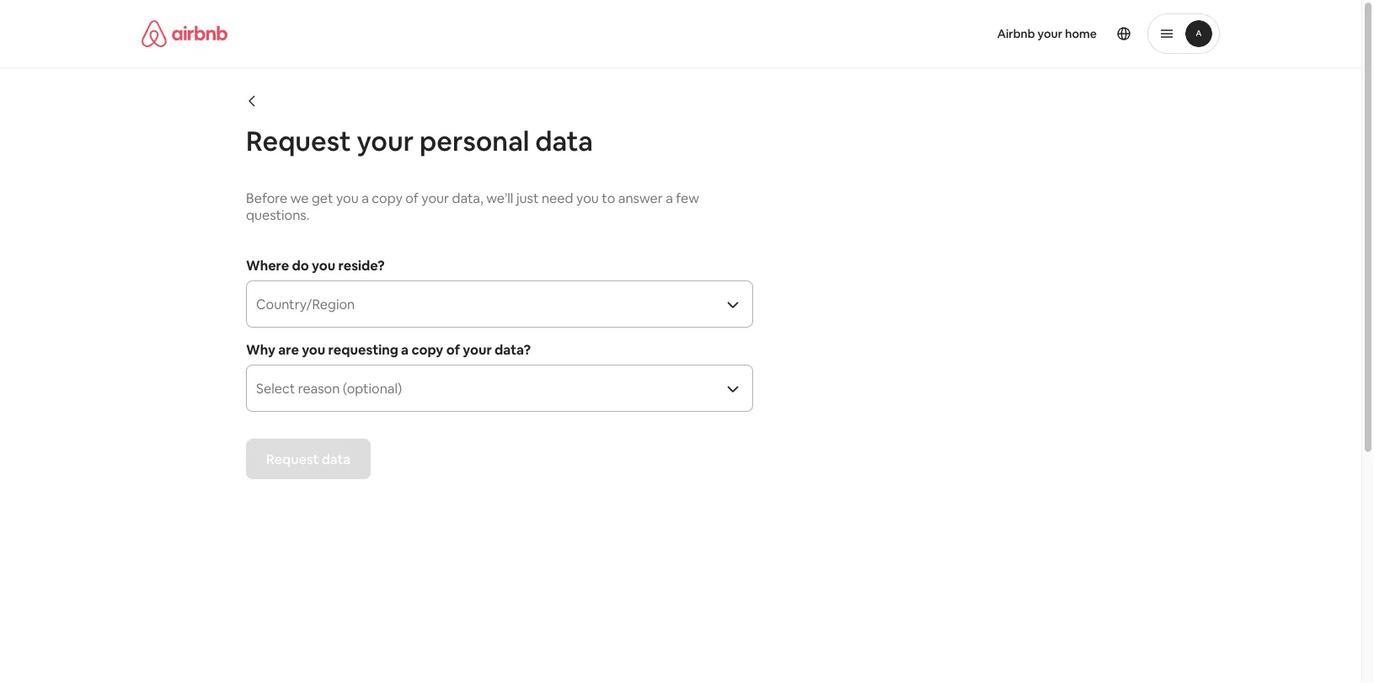 Task type: locate. For each thing, give the bounding box(es) containing it.
a right requesting
[[401, 341, 409, 358]]

copy inside before we get you a copy of your data, we'll just need you to answer a few questions.
[[372, 189, 403, 207]]

0 vertical spatial copy
[[372, 189, 403, 207]]

where do you reside?
[[246, 257, 385, 274]]

few
[[676, 189, 700, 207]]

copy for requesting
[[412, 341, 444, 358]]

a right get
[[362, 189, 369, 207]]

0 horizontal spatial data
[[322, 451, 351, 468]]

you right do
[[312, 257, 336, 274]]

1 horizontal spatial data
[[536, 123, 593, 158]]

2 horizontal spatial a
[[666, 189, 673, 207]]

copy right get
[[372, 189, 403, 207]]

1 vertical spatial copy
[[412, 341, 444, 358]]

of inside before we get you a copy of your data, we'll just need you to answer a few questions.
[[406, 189, 419, 207]]

1 vertical spatial data
[[322, 451, 351, 468]]

why
[[246, 341, 276, 358]]

do
[[292, 257, 309, 274]]

why are you requesting a copy of your data?
[[246, 341, 531, 358]]

of
[[406, 189, 419, 207], [446, 341, 460, 358]]

0 vertical spatial request
[[246, 123, 351, 158]]

a for data?
[[401, 341, 409, 358]]

copy right requesting
[[412, 341, 444, 358]]

a left few
[[666, 189, 673, 207]]

your inside profile 'element'
[[1038, 26, 1063, 41]]

of for data?
[[446, 341, 460, 358]]

of left the data?
[[446, 341, 460, 358]]

0 horizontal spatial a
[[362, 189, 369, 207]]

a for data,
[[362, 189, 369, 207]]

1 vertical spatial of
[[446, 341, 460, 358]]

request your personal data
[[246, 123, 593, 158]]

copy
[[372, 189, 403, 207], [412, 341, 444, 358]]

0 vertical spatial data
[[536, 123, 593, 158]]

just
[[517, 189, 539, 207]]

request
[[246, 123, 351, 158], [266, 451, 319, 468]]

0 vertical spatial of
[[406, 189, 419, 207]]

airbnb your home
[[998, 26, 1097, 41]]

before
[[246, 189, 288, 207]]

questions.
[[246, 206, 310, 223]]

0 horizontal spatial of
[[406, 189, 419, 207]]

requesting
[[328, 341, 398, 358]]

you left to
[[577, 189, 599, 207]]

1 horizontal spatial a
[[401, 341, 409, 358]]

you right are
[[302, 341, 326, 358]]

1 horizontal spatial of
[[446, 341, 460, 358]]

request for request your personal data
[[246, 123, 351, 158]]

your
[[1038, 26, 1063, 41], [357, 123, 414, 158], [422, 189, 449, 207], [463, 341, 492, 358]]

we'll
[[486, 189, 514, 207]]

1 vertical spatial request
[[266, 451, 319, 468]]

a
[[362, 189, 369, 207], [666, 189, 673, 207], [401, 341, 409, 358]]

of left data, on the left top
[[406, 189, 419, 207]]

0 horizontal spatial copy
[[372, 189, 403, 207]]

request for request data
[[266, 451, 319, 468]]

request inside button
[[266, 451, 319, 468]]

personal
[[420, 123, 530, 158]]

data
[[536, 123, 593, 158], [322, 451, 351, 468]]

data,
[[452, 189, 484, 207]]

1 horizontal spatial copy
[[412, 341, 444, 358]]

get
[[312, 189, 333, 207]]

you
[[336, 189, 359, 207], [577, 189, 599, 207], [312, 257, 336, 274], [302, 341, 326, 358]]



Task type: describe. For each thing, give the bounding box(es) containing it.
copy for you
[[372, 189, 403, 207]]

answer
[[619, 189, 663, 207]]

of for data,
[[406, 189, 419, 207]]

your inside before we get you a copy of your data, we'll just need you to answer a few questions.
[[422, 189, 449, 207]]

data inside button
[[322, 451, 351, 468]]

home
[[1066, 26, 1097, 41]]

airbnb
[[998, 26, 1036, 41]]

request data
[[266, 451, 351, 468]]

reside?
[[338, 257, 385, 274]]

you right get
[[336, 189, 359, 207]]

to
[[602, 189, 616, 207]]

before we get you a copy of your data, we'll just need you to answer a few questions.
[[246, 189, 700, 223]]

request data button
[[246, 439, 371, 480]]

data?
[[495, 341, 531, 358]]

airbnb your home link
[[988, 16, 1108, 51]]

where
[[246, 257, 289, 274]]

we
[[291, 189, 309, 207]]

are
[[278, 341, 299, 358]]

profile element
[[701, 0, 1221, 67]]

need
[[542, 189, 574, 207]]



Task type: vqa. For each thing, say whether or not it's contained in the screenshot.
Request for Request data
yes



